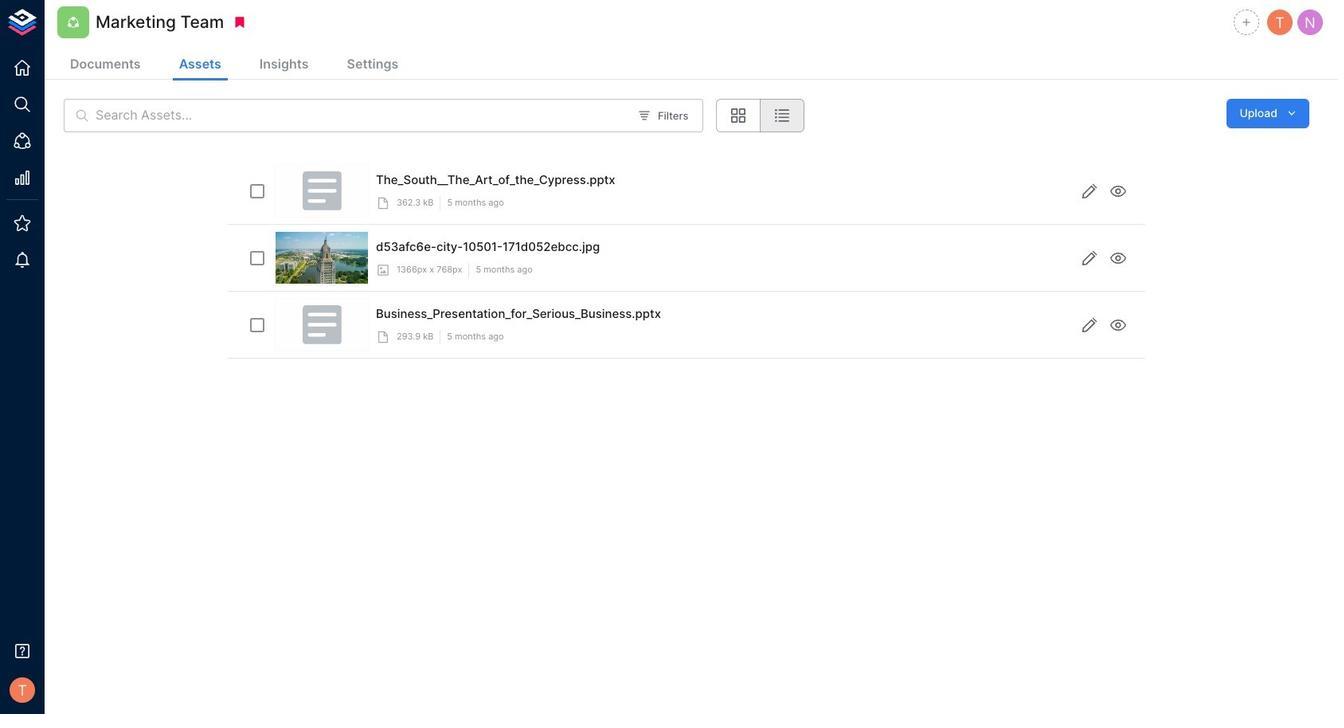 Task type: vqa. For each thing, say whether or not it's contained in the screenshot.
THE D53AFC6E CITY 10501 171D052EBCC.JPG Image
yes



Task type: locate. For each thing, give the bounding box(es) containing it.
Search Assets... text field
[[96, 99, 629, 132]]

group
[[717, 99, 805, 132]]

remove bookmark image
[[233, 15, 247, 29]]



Task type: describe. For each thing, give the bounding box(es) containing it.
d53afc6e city 10501 171d052ebcc.jpg image
[[276, 232, 368, 284]]



